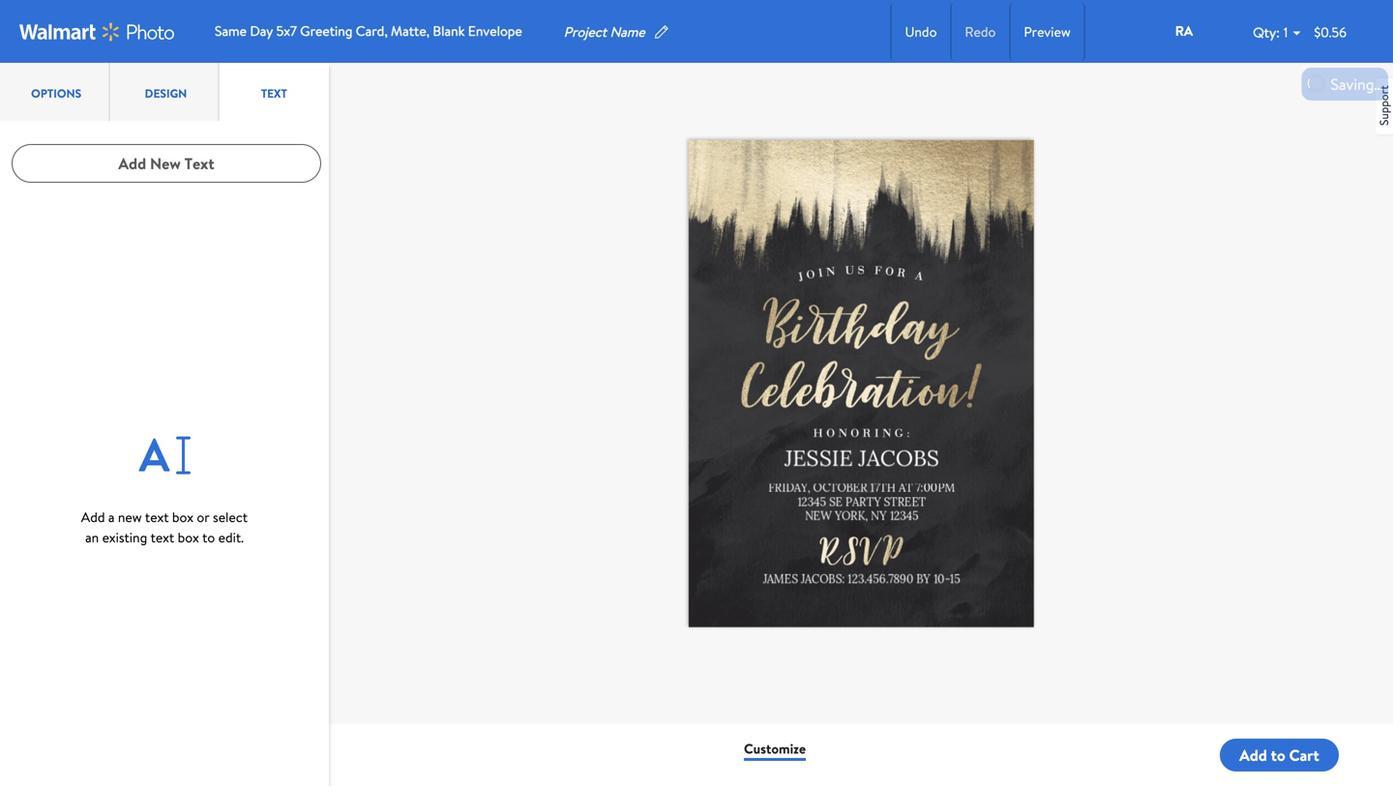 Task type: vqa. For each thing, say whether or not it's contained in the screenshot.
right "Add"
yes



Task type: locate. For each thing, give the bounding box(es) containing it.
0 vertical spatial box
[[172, 508, 194, 527]]

1 vertical spatial text
[[145, 508, 169, 527]]

2 horizontal spatial add
[[1239, 745, 1267, 766]]

add
[[118, 153, 146, 174], [81, 508, 105, 527], [1239, 745, 1267, 766]]

add left cart
[[1239, 745, 1267, 766]]

text
[[261, 85, 287, 102], [145, 508, 169, 527], [151, 528, 174, 547]]

greeting
[[300, 21, 353, 40]]

1 vertical spatial add
[[81, 508, 105, 527]]

add left a
[[81, 508, 105, 527]]

to down or
[[202, 528, 215, 547]]

qty:
[[1253, 23, 1280, 41]]

same
[[215, 21, 247, 40]]

5x7
[[276, 21, 297, 40]]

project name
[[564, 22, 645, 41]]

to inside 'add to cart' button
[[1271, 745, 1285, 766]]

add inside add a new text box or select an existing text box to edit.
[[81, 508, 105, 527]]

box
[[172, 508, 194, 527], [178, 528, 199, 547]]

to inside add a new text box or select an existing text box to edit.
[[202, 528, 215, 547]]

0 vertical spatial to
[[202, 528, 215, 547]]

cart
[[1289, 745, 1319, 766]]

day
[[250, 21, 273, 40]]

new
[[118, 508, 142, 527]]

text right existing
[[151, 528, 174, 547]]

1 horizontal spatial to
[[1271, 745, 1285, 766]]

1 vertical spatial to
[[1271, 745, 1285, 766]]

project name button
[[563, 21, 710, 43]]

tab list containing options
[[0, 63, 329, 121]]

blank
[[433, 21, 465, 40]]

text
[[184, 153, 214, 174]]

0 vertical spatial add
[[118, 153, 146, 174]]

total $0.56 element
[[1314, 23, 1347, 42]]

ra
[[1175, 21, 1193, 40]]

box down or
[[178, 528, 199, 547]]

customize
[[744, 740, 806, 758]]

qty: 1
[[1253, 23, 1288, 41]]

1 horizontal spatial add
[[118, 153, 146, 174]]

text down 5x7
[[261, 85, 287, 102]]

a
[[108, 508, 115, 527]]

box left or
[[172, 508, 194, 527]]

pencil alt image
[[653, 23, 670, 41]]

0 vertical spatial text
[[261, 85, 287, 102]]

add left new
[[118, 153, 146, 174]]

tab list
[[0, 63, 329, 121]]

2 vertical spatial add
[[1239, 745, 1267, 766]]

0 horizontal spatial add
[[81, 508, 105, 527]]

add for add to cart
[[1239, 745, 1267, 766]]

to left cart
[[1271, 745, 1285, 766]]

0 horizontal spatial to
[[202, 528, 215, 547]]

to
[[202, 528, 215, 547], [1271, 745, 1285, 766]]

options button
[[0, 63, 110, 121]]

text right new
[[145, 508, 169, 527]]



Task type: describe. For each thing, give the bounding box(es) containing it.
add for add a new text box or select an existing text box to edit.
[[81, 508, 105, 527]]

text button
[[219, 63, 329, 121]]

design
[[145, 85, 187, 102]]

preview button
[[1009, 3, 1085, 61]]

add new text button
[[12, 144, 321, 183]]

or
[[197, 508, 210, 527]]

name
[[610, 22, 645, 41]]

undo button
[[890, 3, 950, 61]]

1
[[1284, 23, 1288, 41]]

options
[[31, 85, 81, 102]]

envelope
[[468, 21, 522, 40]]

support
[[1376, 85, 1392, 126]]

text inside button
[[261, 85, 287, 102]]

2 vertical spatial text
[[151, 528, 174, 547]]

support link
[[1376, 78, 1393, 134]]

select
[[213, 508, 248, 527]]

add to cart
[[1239, 745, 1319, 766]]

same day 5x7 greeting card, matte, blank envelope
[[215, 21, 522, 40]]

$0.56
[[1314, 23, 1347, 42]]

1 vertical spatial box
[[178, 528, 199, 547]]

undo
[[905, 22, 937, 41]]

saving...
[[1331, 74, 1383, 95]]

add new text
[[118, 153, 214, 174]]

add to cart button
[[1220, 739, 1339, 772]]

add for add new text
[[118, 153, 146, 174]]

existing
[[102, 528, 147, 547]]

edit.
[[218, 528, 244, 547]]

ra button
[[1153, 14, 1215, 50]]

project
[[564, 22, 607, 41]]

preview
[[1024, 22, 1071, 41]]

saving... tab panel
[[368, 68, 1388, 638]]

an
[[85, 528, 99, 547]]

matte,
[[391, 21, 430, 40]]

new
[[150, 153, 181, 174]]

add a new text box or select an existing text box to edit.
[[81, 508, 248, 547]]

design button
[[110, 63, 219, 121]]

card,
[[356, 21, 388, 40]]



